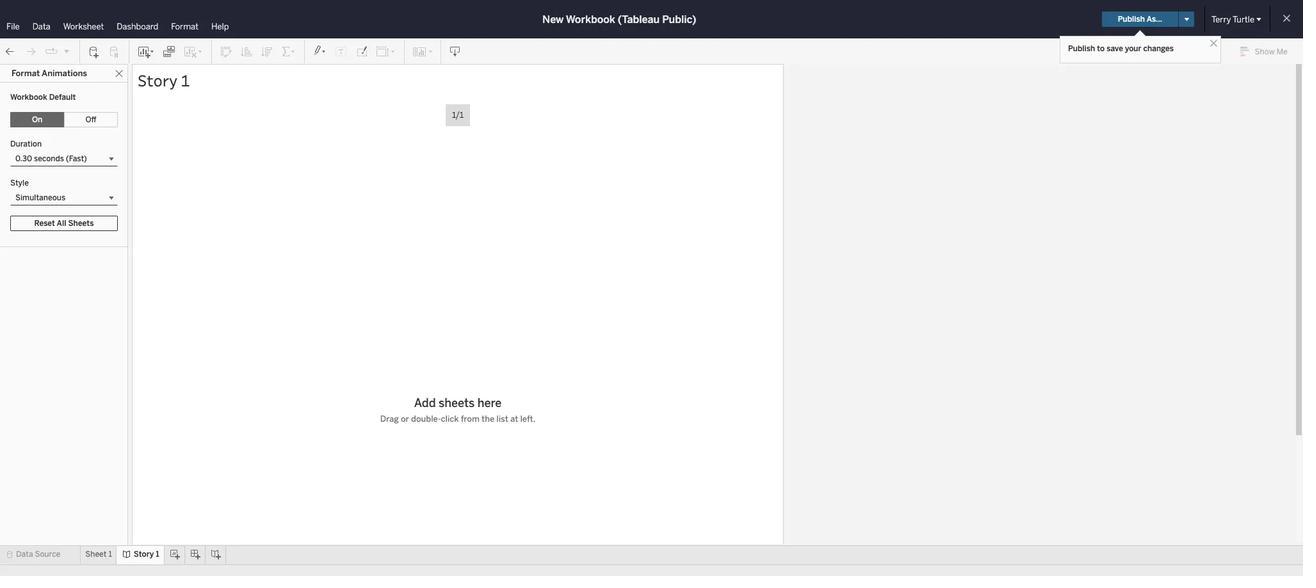 Task type: describe. For each thing, give the bounding box(es) containing it.
only
[[52, 143, 67, 152]]

(tableau
[[618, 13, 660, 25]]

data for data
[[32, 22, 50, 31]]

highlight image
[[313, 45, 327, 58]]

option group containing caption boxes
[[8, 103, 120, 154]]

dots
[[24, 130, 41, 139]]

story inside story 1 heading
[[138, 70, 178, 91]]

0 horizontal spatial style
[[10, 179, 29, 188]]

story right sheet 1
[[134, 550, 154, 559]]

caption
[[24, 104, 53, 113]]

sheet 1
[[85, 550, 112, 559]]

new workbook (tableau public)
[[543, 13, 697, 25]]

story up navigator
[[8, 69, 29, 78]]

default
[[49, 93, 76, 102]]

collapse image
[[117, 70, 125, 78]]

format workbook image
[[356, 45, 368, 58]]

publish to save your changes
[[1069, 44, 1175, 53]]

turtle
[[1234, 14, 1255, 24]]

or
[[401, 414, 409, 424]]

new
[[543, 13, 564, 25]]

file
[[6, 22, 20, 31]]

close image
[[115, 69, 124, 78]]

undo image
[[4, 45, 17, 58]]

fit image
[[376, 45, 397, 58]]

show for show me
[[1256, 47, 1276, 56]]

story 1 heading
[[138, 70, 779, 92]]

public)
[[663, 13, 697, 25]]

save
[[1107, 44, 1124, 53]]

close image
[[1208, 37, 1221, 49]]

sort ascending image
[[240, 45, 253, 58]]

caption boxes numbers dots arrows only
[[24, 104, 76, 152]]

show/hide cards image
[[413, 45, 433, 58]]

to
[[1098, 44, 1106, 53]]

changes
[[1144, 44, 1175, 53]]

clear sheet image
[[183, 45, 204, 58]]

0 vertical spatial workbook
[[566, 13, 616, 25]]

publish as...
[[1119, 15, 1163, 24]]

arrows
[[46, 163, 70, 172]]

0 vertical spatial style
[[45, 90, 64, 99]]

double-
[[411, 414, 441, 424]]

duplicate image
[[163, 45, 176, 58]]

as...
[[1147, 15, 1163, 24]]

here
[[478, 396, 502, 410]]

format for format animations
[[12, 69, 40, 78]]

duration
[[10, 140, 42, 149]]

workbook default
[[10, 93, 76, 102]]

data source
[[16, 550, 60, 559]]

terry
[[1212, 14, 1232, 24]]

arrows
[[24, 143, 50, 152]]

show me
[[1256, 47, 1289, 56]]

show labels image
[[335, 45, 348, 58]]

sheets
[[439, 396, 475, 410]]

0 horizontal spatial workbook
[[10, 93, 47, 102]]

redo image
[[24, 45, 37, 58]]



Task type: vqa. For each thing, say whether or not it's contained in the screenshot.
microsoft
no



Task type: locate. For each thing, give the bounding box(es) containing it.
0 horizontal spatial format
[[12, 69, 40, 78]]

navigator
[[8, 90, 43, 99]]

1 horizontal spatial workbook
[[566, 13, 616, 25]]

1 horizontal spatial publish
[[1119, 15, 1146, 24]]

animations
[[42, 69, 87, 78]]

1/1
[[452, 110, 464, 120]]

list
[[497, 414, 509, 424]]

publish for publish to save your changes
[[1069, 44, 1096, 53]]

0 vertical spatial show
[[1256, 47, 1276, 56]]

1 vertical spatial data
[[16, 550, 33, 559]]

your
[[1126, 44, 1142, 53]]

2 horizontal spatial 1
[[181, 70, 190, 91]]

swap rows and columns image
[[220, 45, 233, 58]]

new data source image
[[88, 45, 101, 58]]

story 1 right sheet 1
[[134, 550, 159, 559]]

click
[[441, 414, 459, 424]]

1
[[181, 70, 190, 91], [109, 550, 112, 559], [156, 550, 159, 559]]

publish left as...
[[1119, 15, 1146, 24]]

1 down the clear sheet image at left top
[[181, 70, 190, 91]]

show down the arrows
[[24, 163, 44, 172]]

help
[[211, 22, 229, 31]]

option group
[[8, 103, 120, 154], [10, 112, 118, 128]]

show
[[1256, 47, 1276, 56], [24, 163, 44, 172]]

1 horizontal spatial show
[[1256, 47, 1276, 56]]

0 vertical spatial format
[[171, 22, 199, 31]]

workbook right "new"
[[566, 13, 616, 25]]

download image
[[449, 45, 462, 58]]

replay animation image right redo icon
[[45, 45, 58, 58]]

worksheet
[[63, 22, 104, 31]]

1 vertical spatial show
[[24, 163, 44, 172]]

layout
[[65, 69, 92, 78]]

1 right sheet 1
[[156, 550, 159, 559]]

add
[[414, 396, 436, 410]]

source
[[35, 550, 60, 559]]

boxes
[[55, 104, 76, 113]]

show left me
[[1256, 47, 1276, 56]]

story down duplicate image
[[138, 70, 178, 91]]

0 horizontal spatial publish
[[1069, 44, 1096, 53]]

sort descending image
[[261, 45, 274, 58]]

option group containing on
[[10, 112, 118, 128]]

data
[[32, 22, 50, 31], [16, 550, 33, 559]]

story
[[8, 69, 29, 78], [138, 70, 178, 91], [134, 550, 154, 559]]

story 1
[[138, 70, 190, 91], [134, 550, 159, 559]]

0 vertical spatial publish
[[1119, 15, 1146, 24]]

story 1 down duplicate image
[[138, 70, 190, 91]]

pause auto updates image
[[108, 45, 121, 58]]

dashboard
[[117, 22, 158, 31]]

1 vertical spatial story 1
[[134, 550, 159, 559]]

me
[[1277, 47, 1289, 56]]

terry turtle
[[1212, 14, 1255, 24]]

style up boxes
[[45, 90, 64, 99]]

format
[[171, 22, 199, 31], [12, 69, 40, 78]]

style down show arrows
[[10, 179, 29, 188]]

publish as... button
[[1103, 12, 1179, 27]]

0 horizontal spatial show
[[24, 163, 44, 172]]

add sheets here drag or double-click from the list at left.
[[380, 396, 536, 424]]

publish
[[1119, 15, 1146, 24], [1069, 44, 1096, 53]]

replay animation image
[[45, 45, 58, 58], [63, 47, 70, 55]]

workbook
[[566, 13, 616, 25], [10, 93, 47, 102]]

new worksheet image
[[137, 45, 155, 58]]

format up navigator
[[12, 69, 40, 78]]

navigator style
[[8, 90, 64, 99]]

left.
[[521, 414, 536, 424]]

show me button
[[1235, 42, 1300, 62]]

totals image
[[281, 45, 297, 58]]

style
[[45, 90, 64, 99], [10, 179, 29, 188]]

1 right sheet
[[109, 550, 112, 559]]

publish left to
[[1069, 44, 1096, 53]]

data for data source
[[16, 550, 33, 559]]

format animations
[[12, 69, 87, 78]]

format up the clear sheet image at left top
[[171, 22, 199, 31]]

1 vertical spatial style
[[10, 179, 29, 188]]

show inside show me button
[[1256, 47, 1276, 56]]

data left source on the bottom of page
[[16, 550, 33, 559]]

publish for publish as...
[[1119, 15, 1146, 24]]

the
[[482, 414, 495, 424]]

workbook up caption on the left top
[[10, 93, 47, 102]]

show for show arrows
[[24, 163, 44, 172]]

replay animation image up animations
[[63, 47, 70, 55]]

show arrows
[[24, 163, 70, 172]]

1 horizontal spatial 1
[[156, 550, 159, 559]]

1 horizontal spatial format
[[171, 22, 199, 31]]

story 1 inside heading
[[138, 70, 190, 91]]

at
[[511, 414, 519, 424]]

0 horizontal spatial 1
[[109, 550, 112, 559]]

1 vertical spatial publish
[[1069, 44, 1096, 53]]

on
[[32, 115, 42, 124]]

off
[[86, 115, 96, 124]]

1 inside heading
[[181, 70, 190, 91]]

from
[[461, 414, 480, 424]]

1 vertical spatial workbook
[[10, 93, 47, 102]]

numbers
[[24, 117, 58, 126]]

0 vertical spatial data
[[32, 22, 50, 31]]

1 horizontal spatial replay animation image
[[63, 47, 70, 55]]

publish inside publish as... button
[[1119, 15, 1146, 24]]

format for format
[[171, 22, 199, 31]]

data up redo icon
[[32, 22, 50, 31]]

drag
[[380, 414, 399, 424]]

sheet
[[85, 550, 107, 559]]

1 horizontal spatial style
[[45, 90, 64, 99]]

0 vertical spatial story 1
[[138, 70, 190, 91]]

0 horizontal spatial replay animation image
[[45, 45, 58, 58]]

1 vertical spatial format
[[12, 69, 40, 78]]



